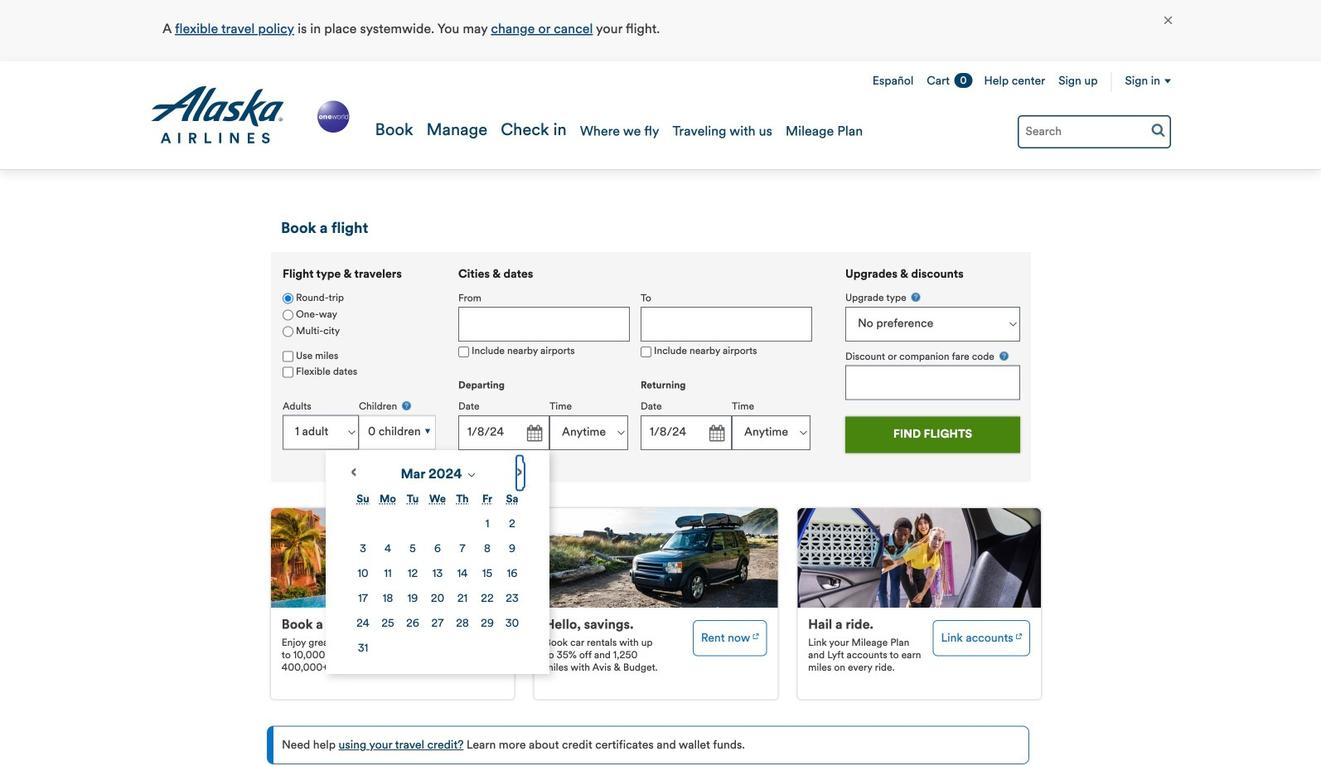 Task type: describe. For each thing, give the bounding box(es) containing it.
Search text field
[[1018, 115, 1171, 148]]

open datepicker image
[[705, 422, 728, 445]]

book rides image
[[1017, 628, 1022, 642]]

oneworld logo image
[[314, 97, 353, 136]]

5 row from the top
[[351, 612, 525, 637]]

1 row from the top
[[351, 512, 525, 537]]

book a stay image
[[490, 628, 496, 642]]

3 row from the top
[[351, 562, 525, 587]]

search button image
[[1152, 123, 1166, 137]]

2 row from the top
[[351, 537, 525, 562]]

3   radio from the top
[[283, 326, 293, 337]]



Task type: locate. For each thing, give the bounding box(es) containing it.
row
[[351, 512, 525, 537], [351, 537, 525, 562], [351, 562, 525, 587], [351, 587, 525, 612], [351, 612, 525, 637]]

None submit
[[846, 417, 1021, 453]]

cell
[[475, 512, 500, 537], [500, 512, 525, 537], [351, 537, 376, 562], [376, 537, 400, 562], [400, 537, 425, 562], [425, 537, 450, 562], [450, 537, 475, 562], [475, 537, 500, 562], [500, 537, 525, 562], [351, 562, 376, 587], [376, 562, 400, 587], [400, 562, 425, 587], [425, 562, 450, 587], [450, 562, 475, 587], [475, 562, 500, 587], [500, 562, 525, 587], [351, 587, 376, 612], [376, 587, 400, 612], [400, 587, 425, 612], [425, 587, 450, 612], [450, 587, 475, 612], [475, 587, 500, 612], [500, 587, 525, 612], [351, 612, 376, 637], [376, 612, 400, 637], [400, 612, 425, 637], [425, 612, 450, 637], [450, 612, 475, 637], [475, 612, 500, 637], [500, 612, 525, 637], [351, 637, 376, 661]]

4 row from the top
[[351, 587, 525, 612]]

None text field
[[458, 307, 630, 342], [641, 307, 812, 342], [846, 365, 1021, 400], [458, 415, 550, 450], [458, 307, 630, 342], [641, 307, 812, 342], [846, 365, 1021, 400], [458, 415, 550, 450]]

None text field
[[641, 415, 732, 450]]

1 vertical spatial   radio
[[283, 310, 293, 321]]

None checkbox
[[283, 367, 293, 378]]

header nav bar navigation
[[0, 61, 1322, 170]]

  checkbox
[[283, 351, 293, 362]]

group
[[271, 252, 447, 472], [326, 269, 823, 674], [846, 291, 1021, 400]]

0 vertical spatial   radio
[[283, 293, 293, 304]]

photo of an suv driving towards a mountain image
[[534, 508, 778, 608]]

some kids opening a door image
[[798, 508, 1041, 608]]

2   radio from the top
[[283, 310, 293, 321]]

option group
[[283, 291, 436, 341]]

grid
[[351, 487, 525, 661]]

photo of a hotel with a swimming pool and palm trees image
[[271, 508, 515, 608]]

open datepicker image
[[522, 422, 546, 445]]

rent now image
[[753, 628, 759, 642]]

1   radio from the top
[[283, 293, 293, 304]]

alaska airlines logo image
[[150, 86, 285, 144]]

None checkbox
[[458, 346, 469, 357], [641, 346, 652, 357], [458, 346, 469, 357], [641, 346, 652, 357]]

2 vertical spatial   radio
[[283, 326, 293, 337]]

  radio
[[283, 293, 293, 304], [283, 310, 293, 321], [283, 326, 293, 337]]



Task type: vqa. For each thing, say whether or not it's contained in the screenshot.
option group
yes



